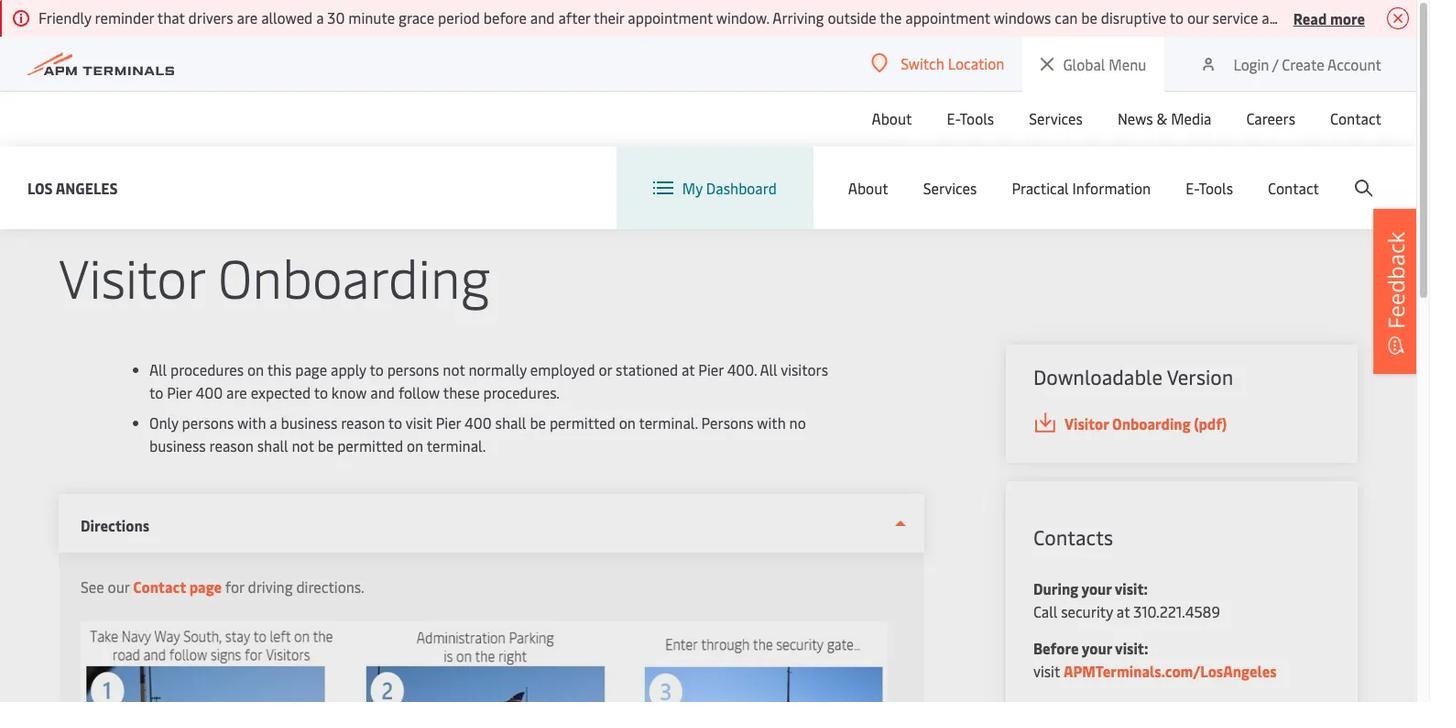 Task type: describe. For each thing, give the bounding box(es) containing it.
only persons with a business reason to visit pier 400 shall be permitted on terminal. persons with no business reason shall not be permitted on terminal.
[[149, 412, 806, 456]]

create
[[1283, 54, 1325, 74]]

no
[[790, 412, 806, 433]]

period
[[438, 7, 480, 27]]

your for before
[[1082, 638, 1113, 658]]

during
[[1034, 578, 1079, 599]]

1 horizontal spatial permitted
[[550, 412, 616, 433]]

or
[[599, 359, 612, 379]]

security
[[1062, 601, 1114, 621]]

careers button
[[1247, 91, 1296, 146]]

to inside only persons with a business reason to visit pier 400 shall be permitted on terminal. persons with no business reason shall not be permitted on terminal.
[[389, 412, 403, 433]]

call
[[1034, 601, 1058, 621]]

1 vertical spatial pier
[[167, 382, 192, 402]]

more
[[1331, 8, 1366, 28]]

(pdf)
[[1194, 413, 1228, 434]]

contact for careers
[[1331, 108, 1382, 128]]

windows
[[994, 7, 1052, 27]]

about for the bottom about popup button
[[849, 178, 889, 198]]

before your visit: visit apmterminals.com/losangeles
[[1034, 638, 1277, 681]]

friendly
[[38, 7, 91, 27]]

30
[[328, 7, 345, 27]]

contact page link
[[133, 577, 222, 597]]

visitor onboarding (pdf) link
[[1034, 412, 1331, 435]]

400 inside "all procedures on this page apply to persons not normally employed or stationed at pier 400. all visitors to pier 400 are expected to know and follow these procedures."
[[196, 382, 223, 402]]

1 horizontal spatial a
[[316, 7, 324, 27]]

before
[[484, 7, 527, 27]]

2 appointment from the left
[[906, 7, 991, 27]]

1 vertical spatial about button
[[849, 147, 889, 229]]

at inside "all procedures on this page apply to persons not normally employed or stationed at pier 400. all visitors to pier 400 are expected to know and follow these procedures."
[[682, 359, 695, 379]]

switch
[[901, 53, 945, 73]]

1 horizontal spatial shall
[[495, 412, 527, 433]]

are inside "all procedures on this page apply to persons not normally employed or stationed at pier 400. all visitors to pier 400 are expected to know and follow these procedures."
[[226, 382, 247, 402]]

visitors
[[781, 359, 829, 379]]

a inside only persons with a business reason to visit pier 400 shall be permitted on terminal. persons with no business reason shall not be permitted on terminal.
[[270, 412, 277, 433]]

0 vertical spatial be
[[1082, 7, 1098, 27]]

login / create account link
[[1200, 37, 1382, 91]]

to right disruptive
[[1170, 7, 1184, 27]]

1 horizontal spatial los
[[59, 182, 78, 200]]

2 all from the left
[[760, 359, 778, 379]]

my dashboard button
[[653, 147, 777, 229]]

2 with from the left
[[757, 412, 786, 433]]

services button
[[1030, 91, 1083, 146]]

1 vertical spatial reason
[[210, 435, 254, 456]]

stationed
[[616, 359, 678, 379]]

contact for e-tools
[[1269, 178, 1320, 198]]

tools for e-tools dropdown button at the right of page
[[960, 108, 995, 128]]

apmterminals.com/losangeles link
[[1064, 661, 1277, 681]]

pier 400 directions image
[[81, 621, 889, 702]]

persons
[[702, 412, 754, 433]]

during your visit: call security at 310.221.4589
[[1034, 578, 1221, 621]]

close alert image
[[1388, 7, 1410, 29]]

news & media button
[[1118, 91, 1212, 146]]

and inside "all procedures on this page apply to persons not normally employed or stationed at pier 400. all visitors to pier 400 are expected to know and follow these procedures."
[[371, 382, 395, 402]]

feedback
[[1381, 232, 1412, 329]]

2 horizontal spatial pier
[[699, 359, 724, 379]]

allowed
[[261, 7, 313, 27]]

my
[[683, 178, 703, 198]]

contact button for careers
[[1331, 91, 1382, 146]]

visitor onboarding
[[59, 240, 490, 313]]

normally
[[469, 359, 527, 379]]

grace
[[399, 7, 435, 27]]

visitor for visitor onboarding
[[59, 240, 205, 313]]

all procedures on this page apply to persons not normally employed or stationed at pier 400. all visitors to pier 400 are expected to know and follow these procedures.
[[149, 359, 829, 402]]

apmterminals.com/losangeles
[[1064, 661, 1277, 681]]

read more button
[[1294, 6, 1366, 29]]

practical information button
[[1012, 147, 1152, 229]]

onboarding for visitor onboarding
[[218, 240, 490, 313]]

global menu button
[[1023, 36, 1165, 92]]

0 vertical spatial terminal.
[[639, 412, 698, 433]]

apply
[[331, 359, 367, 379]]

negative
[[1325, 7, 1381, 27]]

news & media
[[1118, 108, 1212, 128]]

tools for e-tools popup button
[[1199, 178, 1234, 198]]

your for during
[[1082, 578, 1112, 599]]

location
[[948, 53, 1005, 73]]

read
[[1294, 8, 1328, 28]]

practical information
[[1012, 178, 1152, 198]]

visitor onboarding (pdf)
[[1065, 413, 1228, 434]]

procedures.
[[483, 382, 560, 402]]

see our contact page for driving directions.
[[81, 577, 365, 597]]

persons inside "all procedures on this page apply to persons not normally employed or stationed at pier 400. all visitors to pier 400 are expected to know and follow these procedures."
[[387, 359, 439, 379]]

login / create account
[[1234, 54, 1382, 74]]

1 all from the left
[[149, 359, 167, 379]]

visit: for security
[[1115, 578, 1149, 599]]

media
[[1172, 108, 1212, 128]]

follow
[[399, 382, 440, 402]]

2 horizontal spatial and
[[1262, 7, 1287, 27]]

minute
[[349, 7, 395, 27]]

page inside "all procedures on this page apply to persons not normally employed or stationed at pier 400. all visitors to pier 400 are expected to know and follow these procedures."
[[295, 359, 327, 379]]

menu
[[1109, 54, 1147, 74]]

contact button for e-tools
[[1269, 147, 1320, 229]]

before
[[1034, 638, 1079, 658]]

practical
[[1012, 178, 1069, 198]]

2 vertical spatial on
[[407, 435, 424, 456]]

persons inside only persons with a business reason to visit pier 400 shall be permitted on terminal. persons with no business reason shall not be permitted on terminal.
[[182, 412, 234, 433]]

account
[[1328, 54, 1382, 74]]

this
[[267, 359, 292, 379]]

drivers
[[188, 7, 233, 27]]

1 vertical spatial terminal.
[[427, 435, 486, 456]]

news
[[1118, 108, 1154, 128]]

1 vertical spatial business
[[149, 435, 206, 456]]

expected
[[251, 382, 311, 402]]

the
[[880, 7, 902, 27]]

that
[[157, 7, 185, 27]]

know
[[332, 382, 367, 402]]

services for e-tools
[[1030, 108, 1083, 128]]

login
[[1234, 54, 1270, 74]]

global menu
[[1064, 54, 1147, 74]]

downloadable
[[1034, 363, 1163, 390]]

switch location
[[901, 53, 1005, 73]]

1 horizontal spatial be
[[530, 412, 546, 433]]

impacts
[[1384, 7, 1431, 27]]

driving
[[248, 577, 293, 597]]

2 vertical spatial be
[[318, 435, 334, 456]]

information
[[1073, 178, 1152, 198]]

about for the top about popup button
[[872, 108, 912, 128]]

e-tools button
[[947, 91, 995, 146]]



Task type: vqa. For each thing, say whether or not it's contained in the screenshot.
'directions.'
yes



Task type: locate. For each thing, give the bounding box(es) containing it.
0 horizontal spatial a
[[270, 412, 277, 433]]

0 horizontal spatial terminal.
[[427, 435, 486, 456]]

at right stationed
[[682, 359, 695, 379]]

pier left 400. at bottom right
[[699, 359, 724, 379]]

1 horizontal spatial e-tools
[[1186, 178, 1234, 198]]

0 horizontal spatial our
[[108, 577, 130, 597]]

a
[[316, 7, 324, 27], [270, 412, 277, 433]]

e- down 'media'
[[1186, 178, 1199, 198]]

e-tools down 'media'
[[1186, 178, 1234, 198]]

1 horizontal spatial e-
[[1186, 178, 1199, 198]]

be right can
[[1082, 7, 1098, 27]]

0 vertical spatial not
[[443, 359, 465, 379]]

contact down careers dropdown button
[[1269, 178, 1320, 198]]

0 vertical spatial on
[[247, 359, 264, 379]]

switch location button
[[872, 53, 1005, 73]]

1 vertical spatial about
[[849, 178, 889, 198]]

arriving
[[773, 7, 825, 27]]

/
[[1273, 54, 1279, 74]]

0 horizontal spatial all
[[149, 359, 167, 379]]

not up "these"
[[443, 359, 465, 379]]

appointment
[[628, 7, 713, 27], [906, 7, 991, 27]]

shall down expected
[[257, 435, 288, 456]]

0 vertical spatial a
[[316, 7, 324, 27]]

tools down location
[[960, 108, 995, 128]]

1 vertical spatial page
[[189, 577, 222, 597]]

page left for
[[189, 577, 222, 597]]

1 with from the left
[[237, 412, 266, 433]]

0 horizontal spatial contact button
[[1269, 147, 1320, 229]]

0 horizontal spatial visitor
[[59, 240, 205, 313]]

visit: up 310.221.4589
[[1115, 578, 1149, 599]]

1 vertical spatial contact
[[1269, 178, 1320, 198]]

0 horizontal spatial at
[[682, 359, 695, 379]]

are down procedures
[[226, 382, 247, 402]]

2 your from the top
[[1082, 638, 1113, 658]]

to right apply
[[370, 359, 384, 379]]

downloadable version
[[1034, 363, 1234, 390]]

appointment up switch location
[[906, 7, 991, 27]]

persons
[[387, 359, 439, 379], [182, 412, 234, 433]]

and left have
[[1262, 7, 1287, 27]]

0 horizontal spatial business
[[149, 435, 206, 456]]

1 horizontal spatial not
[[443, 359, 465, 379]]

and left after on the left of page
[[531, 7, 555, 27]]

our left the service
[[1188, 7, 1210, 27]]

0 horizontal spatial on
[[247, 359, 264, 379]]

persons up follow
[[387, 359, 439, 379]]

their
[[594, 7, 625, 27]]

contact button down careers dropdown button
[[1269, 147, 1320, 229]]

1 horizontal spatial tools
[[1199, 178, 1234, 198]]

0 vertical spatial page
[[295, 359, 327, 379]]

contact button
[[1331, 91, 1382, 146], [1269, 147, 1320, 229]]

0 vertical spatial reason
[[341, 412, 385, 433]]

400
[[196, 382, 223, 402], [465, 412, 492, 433]]

1 vertical spatial visit:
[[1116, 638, 1149, 658]]

1 horizontal spatial business
[[281, 412, 338, 433]]

appointment right their
[[628, 7, 713, 27]]

e- for e-tools dropdown button at the right of page
[[947, 108, 960, 128]]

dashboard
[[707, 178, 777, 198]]

400 inside only persons with a business reason to visit pier 400 shall be permitted on terminal. persons with no business reason shall not be permitted on terminal.
[[465, 412, 492, 433]]

permitted
[[550, 412, 616, 433], [337, 435, 403, 456]]

about left services dropdown button
[[849, 178, 889, 198]]

after
[[559, 7, 591, 27]]

0 vertical spatial your
[[1082, 578, 1112, 599]]

0 vertical spatial e-
[[947, 108, 960, 128]]

permitted down know
[[337, 435, 403, 456]]

reminder
[[95, 7, 154, 27]]

0 vertical spatial business
[[281, 412, 338, 433]]

1 horizontal spatial on
[[407, 435, 424, 456]]

1 horizontal spatial pier
[[436, 412, 461, 433]]

0 vertical spatial contact
[[1331, 108, 1382, 128]]

reason down know
[[341, 412, 385, 433]]

visit: inside the during your visit: call security at 310.221.4589
[[1115, 578, 1149, 599]]

contact
[[1331, 108, 1382, 128], [1269, 178, 1320, 198], [133, 577, 186, 597]]

to down follow
[[389, 412, 403, 433]]

tools down 'media'
[[1199, 178, 1234, 198]]

0 vertical spatial about
[[872, 108, 912, 128]]

are right the drivers
[[237, 7, 258, 27]]

1 horizontal spatial contact button
[[1331, 91, 1382, 146]]

visitor inside visitor onboarding (pdf) link
[[1065, 413, 1109, 434]]

visit inside only persons with a business reason to visit pier 400 shall be permitted on terminal. persons with no business reason shall not be permitted on terminal.
[[406, 412, 432, 433]]

not down expected
[[292, 435, 314, 456]]

0 horizontal spatial shall
[[257, 435, 288, 456]]

business
[[281, 412, 338, 433], [149, 435, 206, 456]]

about
[[872, 108, 912, 128], [849, 178, 889, 198]]

1 vertical spatial e-tools
[[1186, 178, 1234, 198]]

version
[[1168, 363, 1234, 390]]

services down e-tools dropdown button at the right of page
[[924, 178, 977, 198]]

1 horizontal spatial all
[[760, 359, 778, 379]]

visitor for visitor onboarding (pdf)
[[1065, 413, 1109, 434]]

have
[[1291, 7, 1321, 27]]

services button
[[924, 147, 977, 229]]

visit: up apmterminals.com/losangeles
[[1116, 638, 1149, 658]]

pier inside only persons with a business reason to visit pier 400 shall be permitted on terminal. persons with no business reason shall not be permitted on terminal.
[[436, 412, 461, 433]]

be down "procedures."
[[530, 412, 546, 433]]

disruptive
[[1102, 7, 1167, 27]]

visit down follow
[[406, 412, 432, 433]]

400 down "these"
[[465, 412, 492, 433]]

services down global
[[1030, 108, 1083, 128]]

0 vertical spatial onboarding
[[218, 240, 490, 313]]

directions.
[[296, 577, 365, 597]]

0 vertical spatial persons
[[387, 359, 439, 379]]

for
[[225, 577, 244, 597]]

e- inside e-tools dropdown button
[[947, 108, 960, 128]]

be
[[1082, 7, 1098, 27], [530, 412, 546, 433], [318, 435, 334, 456]]

visit
[[406, 412, 432, 433], [1034, 661, 1061, 681]]

pier down "these"
[[436, 412, 461, 433]]

0 horizontal spatial with
[[237, 412, 266, 433]]

e- for e-tools popup button
[[1186, 178, 1199, 198]]

outside
[[828, 7, 877, 27]]

visit: inside before your visit: visit apmterminals.com/losangeles
[[1116, 638, 1149, 658]]

contact right see
[[133, 577, 186, 597]]

1 vertical spatial visit
[[1034, 661, 1061, 681]]

careers
[[1247, 108, 1296, 128]]

e-tools down location
[[947, 108, 995, 128]]

1 appointment from the left
[[628, 7, 713, 27]]

1 vertical spatial permitted
[[337, 435, 403, 456]]

1 vertical spatial be
[[530, 412, 546, 433]]

about down switch
[[872, 108, 912, 128]]

pier up only
[[167, 382, 192, 402]]

on inside "all procedures on this page apply to persons not normally employed or stationed at pier 400. all visitors to pier 400 are expected to know and follow these procedures."
[[247, 359, 264, 379]]

1 horizontal spatial reason
[[341, 412, 385, 433]]

employed
[[531, 359, 595, 379]]

0 vertical spatial are
[[237, 7, 258, 27]]

a left the "30"
[[316, 7, 324, 27]]

not inside "all procedures on this page apply to persons not normally employed or stationed at pier 400. all visitors to pier 400 are expected to know and follow these procedures."
[[443, 359, 465, 379]]

0 vertical spatial 400
[[196, 382, 223, 402]]

your
[[1082, 578, 1112, 599], [1082, 638, 1113, 658]]

at inside the during your visit: call security at 310.221.4589
[[1117, 601, 1130, 621]]

shall down "procedures."
[[495, 412, 527, 433]]

be down know
[[318, 435, 334, 456]]

0 horizontal spatial page
[[189, 577, 222, 597]]

permitted down the employed
[[550, 412, 616, 433]]

1 vertical spatial our
[[108, 577, 130, 597]]

&
[[1157, 108, 1168, 128]]

contact down account
[[1331, 108, 1382, 128]]

1 vertical spatial visitor
[[1065, 413, 1109, 434]]

visit:
[[1115, 578, 1149, 599], [1116, 638, 1149, 658]]

1 vertical spatial e-
[[1186, 178, 1199, 198]]

1 vertical spatial services
[[924, 178, 977, 198]]

0 horizontal spatial visit
[[406, 412, 432, 433]]

services
[[1030, 108, 1083, 128], [924, 178, 977, 198]]

on down follow
[[407, 435, 424, 456]]

visit down 'before'
[[1034, 661, 1061, 681]]

contact button down account
[[1331, 91, 1382, 146]]

business down only
[[149, 435, 206, 456]]

0 horizontal spatial appointment
[[628, 7, 713, 27]]

not inside only persons with a business reason to visit pier 400 shall be permitted on terminal. persons with no business reason shall not be permitted on terminal.
[[292, 435, 314, 456]]

2 vertical spatial pier
[[436, 412, 461, 433]]

e- down switch location
[[947, 108, 960, 128]]

tools inside popup button
[[1199, 178, 1234, 198]]

to up only
[[149, 382, 163, 402]]

los angeles
[[27, 177, 118, 198], [59, 182, 127, 200]]

shall
[[495, 412, 527, 433], [257, 435, 288, 456]]

1 vertical spatial are
[[226, 382, 247, 402]]

2 horizontal spatial be
[[1082, 7, 1098, 27]]

reason down expected
[[210, 435, 254, 456]]

0 vertical spatial permitted
[[550, 412, 616, 433]]

1 vertical spatial tools
[[1199, 178, 1234, 198]]

e-tools for e-tools popup button
[[1186, 178, 1234, 198]]

e-tools for e-tools dropdown button at the right of page
[[947, 108, 995, 128]]

terminal. down stationed
[[639, 412, 698, 433]]

global
[[1064, 54, 1106, 74]]

e-tools button
[[1186, 147, 1234, 229]]

1 horizontal spatial contact
[[1269, 178, 1320, 198]]

0 vertical spatial contact button
[[1331, 91, 1382, 146]]

our right see
[[108, 577, 130, 597]]

0 vertical spatial visitor
[[59, 240, 205, 313]]

1 horizontal spatial appointment
[[906, 7, 991, 27]]

these
[[443, 382, 480, 402]]

window.
[[717, 7, 770, 27]]

at right security
[[1117, 601, 1130, 621]]

2 vertical spatial contact
[[133, 577, 186, 597]]

see
[[81, 577, 104, 597]]

visit: for apmterminals.com/losangeles
[[1116, 638, 1149, 658]]

about button left services dropdown button
[[849, 147, 889, 229]]

page right this
[[295, 359, 327, 379]]

400 down procedures
[[196, 382, 223, 402]]

310.221.4589
[[1134, 601, 1221, 621]]

visit inside before your visit: visit apmterminals.com/losangeles
[[1034, 661, 1061, 681]]

with left no
[[757, 412, 786, 433]]

1 horizontal spatial persons
[[387, 359, 439, 379]]

and right know
[[371, 382, 395, 402]]

e- inside e-tools popup button
[[1186, 178, 1199, 198]]

with down expected
[[237, 412, 266, 433]]

0 horizontal spatial e-tools
[[947, 108, 995, 128]]

los
[[27, 177, 53, 198], [59, 182, 78, 200]]

onboarding
[[218, 240, 490, 313], [1113, 413, 1191, 434]]

1 vertical spatial on
[[619, 412, 636, 433]]

1 vertical spatial shall
[[257, 435, 288, 456]]

your down security
[[1082, 638, 1113, 658]]

0 horizontal spatial onboarding
[[218, 240, 490, 313]]

business down expected
[[281, 412, 338, 433]]

to left know
[[314, 382, 328, 402]]

1 vertical spatial a
[[270, 412, 277, 433]]

visitor
[[59, 240, 205, 313], [1065, 413, 1109, 434]]

0 vertical spatial e-tools
[[947, 108, 995, 128]]

1 horizontal spatial our
[[1188, 7, 1210, 27]]

1 your from the top
[[1082, 578, 1112, 599]]

0 vertical spatial shall
[[495, 412, 527, 433]]

on left this
[[247, 359, 264, 379]]

terminal. down "these"
[[427, 435, 486, 456]]

your inside the during your visit: call security at 310.221.4589
[[1082, 578, 1112, 599]]

1 horizontal spatial visit
[[1034, 661, 1061, 681]]

about button
[[872, 91, 912, 146], [849, 147, 889, 229]]

all left procedures
[[149, 359, 167, 379]]

on down stationed
[[619, 412, 636, 433]]

1 horizontal spatial and
[[531, 7, 555, 27]]

0 horizontal spatial not
[[292, 435, 314, 456]]

on
[[247, 359, 264, 379], [619, 412, 636, 433], [407, 435, 424, 456]]

and
[[531, 7, 555, 27], [1262, 7, 1287, 27], [371, 382, 395, 402]]

your up security
[[1082, 578, 1112, 599]]

1 vertical spatial not
[[292, 435, 314, 456]]

0 vertical spatial about button
[[872, 91, 912, 146]]

onboarding for visitor onboarding (pdf)
[[1113, 413, 1191, 434]]

are
[[237, 7, 258, 27], [226, 382, 247, 402]]

contacts
[[1034, 523, 1114, 551]]

my dashboard
[[683, 178, 777, 198]]

400.
[[728, 359, 757, 379]]

0 vertical spatial our
[[1188, 7, 1210, 27]]

0 vertical spatial pier
[[699, 359, 724, 379]]

procedures
[[170, 359, 244, 379]]

tools inside dropdown button
[[960, 108, 995, 128]]

1 horizontal spatial visitor
[[1065, 413, 1109, 434]]

service
[[1213, 7, 1259, 27]]

0 vertical spatial visit:
[[1115, 578, 1149, 599]]

only
[[149, 412, 178, 433]]

1 vertical spatial contact button
[[1269, 147, 1320, 229]]

terminal.
[[639, 412, 698, 433], [427, 435, 486, 456]]

1 horizontal spatial services
[[1030, 108, 1083, 128]]

your inside before your visit: visit apmterminals.com/losangeles
[[1082, 638, 1113, 658]]

all right 400. at bottom right
[[760, 359, 778, 379]]

reason
[[341, 412, 385, 433], [210, 435, 254, 456]]

1 vertical spatial onboarding
[[1113, 413, 1191, 434]]

a down expected
[[270, 412, 277, 433]]

0 horizontal spatial pier
[[167, 382, 192, 402]]

friendly reminder that drivers are allowed a 30 minute grace period before and after their appointment window. arriving outside the appointment windows can be disruptive to our service and have negative impacts
[[38, 7, 1431, 27]]

0 horizontal spatial and
[[371, 382, 395, 402]]

0 horizontal spatial los
[[27, 177, 53, 198]]

0 horizontal spatial permitted
[[337, 435, 403, 456]]

about button down switch
[[872, 91, 912, 146]]

0 horizontal spatial 400
[[196, 382, 223, 402]]

our
[[1188, 7, 1210, 27], [108, 577, 130, 597]]

1 vertical spatial at
[[1117, 601, 1130, 621]]

services for about
[[924, 178, 977, 198]]

2 horizontal spatial on
[[619, 412, 636, 433]]

e-
[[947, 108, 960, 128], [1186, 178, 1199, 198]]

1 horizontal spatial onboarding
[[1113, 413, 1191, 434]]

read more
[[1294, 8, 1366, 28]]

persons right only
[[182, 412, 234, 433]]

0 horizontal spatial reason
[[210, 435, 254, 456]]

can
[[1055, 7, 1078, 27]]

0 horizontal spatial e-
[[947, 108, 960, 128]]



